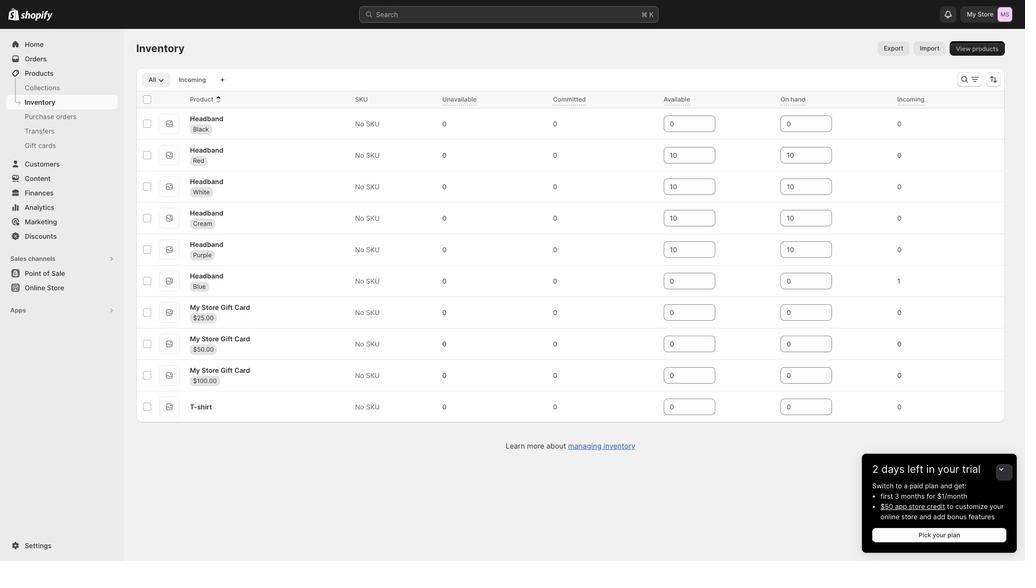 Task type: describe. For each thing, give the bounding box(es) containing it.
transfers
[[25, 127, 55, 135]]

purchase
[[25, 113, 54, 121]]

committed
[[553, 96, 586, 103]]

black link
[[190, 124, 212, 135]]

analytics link
[[6, 200, 118, 215]]

blue
[[193, 283, 206, 291]]

⌘ k
[[642, 10, 654, 19]]

no for headband white
[[355, 183, 364, 191]]

incoming button
[[898, 95, 935, 105]]

headband link for headband black
[[190, 113, 224, 124]]

gift cards
[[25, 142, 56, 150]]

headband cream
[[190, 209, 224, 227]]

no sku for headband black
[[355, 120, 380, 128]]

headband for headband purple
[[190, 240, 224, 249]]

$25.00
[[193, 314, 214, 322]]

sku for headband purple
[[366, 246, 380, 254]]

0 horizontal spatial plan
[[926, 482, 939, 491]]

online store link
[[6, 281, 118, 295]]

sku for my store gift card $25.00
[[366, 309, 380, 317]]

headband black
[[190, 114, 224, 133]]

online store
[[25, 284, 64, 292]]

unavailable button
[[443, 95, 487, 105]]

view products link
[[950, 41, 1006, 56]]

managing
[[568, 442, 602, 451]]

sku button
[[355, 95, 378, 105]]

unavailable
[[443, 96, 477, 103]]

on
[[781, 96, 789, 103]]

my for my store gift card $100.00
[[190, 366, 200, 375]]

customers link
[[6, 157, 118, 171]]

no sku for headband blue
[[355, 277, 380, 286]]

gift for my store gift card $100.00
[[221, 366, 233, 375]]

card for my store gift card $50.00
[[235, 335, 250, 343]]

gift for my store gift card $50.00
[[221, 335, 233, 343]]

headband link for headband red
[[190, 145, 224, 155]]

my store gift card $100.00
[[190, 366, 250, 385]]

headband for headband white
[[190, 177, 224, 186]]

point of sale button
[[0, 266, 124, 281]]

1 button
[[894, 274, 915, 289]]

no sku for my store gift card $100.00
[[355, 372, 380, 380]]

pick your plan link
[[873, 529, 1007, 543]]

headband link for headband white
[[190, 176, 224, 187]]

sales channels button
[[6, 252, 118, 266]]

available button
[[664, 95, 701, 105]]

your inside pick your plan link
[[933, 532, 946, 540]]

switch
[[873, 482, 894, 491]]

channels
[[28, 255, 55, 263]]

10 no sku from the top
[[355, 403, 380, 412]]

your inside to customize your online store and add bonus features
[[990, 503, 1004, 511]]

first
[[881, 493, 894, 501]]

content
[[25, 175, 51, 183]]

on hand
[[781, 96, 806, 103]]

learn
[[506, 442, 525, 451]]

home link
[[6, 37, 118, 52]]

inventory link
[[6, 95, 118, 109]]

headband for headband red
[[190, 146, 224, 154]]

tab list containing all
[[140, 72, 214, 87]]

view
[[957, 45, 971, 53]]

point
[[25, 270, 41, 278]]

0 horizontal spatial to
[[896, 482, 903, 491]]

t-shirt link
[[190, 402, 212, 413]]

my store gift card $25.00
[[190, 303, 250, 322]]

store inside to customize your online store and add bonus features
[[902, 513, 918, 522]]

marketing link
[[6, 215, 118, 229]]

left
[[908, 464, 924, 476]]

gift left cards
[[25, 142, 36, 150]]

export button
[[878, 41, 910, 56]]

settings
[[25, 542, 51, 551]]

my store image
[[998, 7, 1013, 22]]

sku for headband black
[[366, 120, 380, 128]]

my for my store gift card $25.00
[[190, 303, 200, 312]]

paid
[[910, 482, 924, 491]]

purple
[[193, 251, 212, 259]]

black
[[193, 125, 209, 133]]

orders
[[56, 113, 77, 121]]

$100.00 link
[[190, 376, 220, 387]]

finances
[[25, 189, 54, 197]]

online
[[881, 513, 900, 522]]

purple link
[[190, 250, 215, 261]]

discounts link
[[6, 229, 118, 244]]

sku for my store gift card $100.00
[[366, 372, 380, 380]]

orders link
[[6, 52, 118, 66]]

no for my store gift card $50.00
[[355, 340, 364, 349]]

purchase orders link
[[6, 109, 118, 124]]

months
[[902, 493, 925, 501]]

$50.00
[[193, 346, 214, 354]]

$25.00 link
[[190, 313, 217, 324]]

your inside 2 days left in your trial dropdown button
[[938, 464, 960, 476]]

import button
[[914, 41, 946, 56]]

pick your plan
[[919, 532, 961, 540]]

no for headband red
[[355, 151, 364, 160]]

red link
[[190, 156, 208, 166]]

headband white
[[190, 177, 224, 196]]

t-shirt
[[190, 403, 212, 412]]

import
[[920, 44, 940, 52]]

incoming link
[[173, 73, 212, 87]]

export
[[884, 44, 904, 52]]

cream link
[[190, 219, 215, 229]]

$1/month
[[938, 493, 968, 501]]

purchase orders
[[25, 113, 77, 121]]

and for store
[[920, 513, 932, 522]]

no sku for headband cream
[[355, 214, 380, 223]]

no for my store gift card $25.00
[[355, 309, 364, 317]]

$50.00 link
[[190, 345, 217, 355]]

search
[[376, 10, 398, 19]]

no sku for headband white
[[355, 183, 380, 191]]

a
[[904, 482, 908, 491]]

headband for headband black
[[190, 114, 224, 123]]

online store button
[[0, 281, 124, 295]]

⌘
[[642, 10, 648, 19]]



Task type: vqa. For each thing, say whether or not it's contained in the screenshot.


Task type: locate. For each thing, give the bounding box(es) containing it.
3 card from the top
[[235, 366, 250, 375]]

1 vertical spatial card
[[235, 335, 250, 343]]

transfers link
[[6, 124, 118, 138]]

2 days left in your trial element
[[862, 481, 1017, 554]]

0 horizontal spatial inventory
[[25, 98, 55, 106]]

0 vertical spatial card
[[235, 303, 250, 312]]

and left add at the right of the page
[[920, 513, 932, 522]]

sku for headband white
[[366, 183, 380, 191]]

to left a
[[896, 482, 903, 491]]

store down months
[[909, 503, 926, 511]]

my store gift card $50.00
[[190, 335, 250, 354]]

customers
[[25, 160, 60, 168]]

card up my store gift card $50.00
[[235, 303, 250, 312]]

all button
[[143, 73, 171, 87]]

headband link up black
[[190, 113, 224, 124]]

store down $50 app store credit
[[902, 513, 918, 522]]

incoming
[[179, 76, 206, 84], [898, 96, 925, 103]]

2 vertical spatial my store gift card link
[[190, 365, 250, 376]]

products link
[[6, 66, 118, 81]]

my store gift card link
[[190, 302, 250, 313], [190, 334, 250, 344], [190, 365, 250, 376]]

headband
[[190, 114, 224, 123], [190, 146, 224, 154], [190, 177, 224, 186], [190, 209, 224, 217], [190, 240, 224, 249], [190, 272, 224, 280]]

sku for my store gift card $50.00
[[366, 340, 380, 349]]

and for plan
[[941, 482, 953, 491]]

0 button
[[439, 117, 461, 131], [549, 117, 572, 131], [894, 117, 917, 131], [439, 148, 461, 163], [549, 148, 572, 163], [894, 148, 917, 163], [439, 180, 461, 194], [549, 180, 572, 194], [894, 180, 917, 194], [439, 211, 461, 226], [549, 211, 572, 226], [894, 211, 917, 226], [439, 243, 461, 257], [549, 243, 572, 257], [894, 243, 917, 257], [439, 274, 461, 289], [549, 274, 572, 289], [439, 306, 461, 320], [549, 306, 572, 320], [894, 306, 917, 320], [439, 337, 461, 352], [549, 337, 572, 352], [894, 337, 917, 352], [439, 369, 461, 383], [549, 369, 572, 383], [894, 369, 917, 383], [439, 400, 461, 415], [549, 400, 572, 415], [894, 400, 917, 415]]

store
[[978, 10, 994, 18], [47, 284, 64, 292], [202, 303, 219, 312], [202, 335, 219, 343], [202, 366, 219, 375]]

to customize your online store and add bonus features
[[881, 503, 1004, 522]]

3 my store gift card link from the top
[[190, 365, 250, 376]]

gift
[[25, 142, 36, 150], [221, 303, 233, 312], [221, 335, 233, 343], [221, 366, 233, 375]]

0 vertical spatial plan
[[926, 482, 939, 491]]

headband link up red
[[190, 145, 224, 155]]

1 vertical spatial store
[[902, 513, 918, 522]]

3 headband from the top
[[190, 177, 224, 186]]

headband link up white
[[190, 176, 224, 187]]

no for headband purple
[[355, 246, 364, 254]]

2 days left in your trial
[[873, 464, 981, 476]]

my up '$100.00'
[[190, 366, 200, 375]]

1
[[898, 277, 901, 286]]

headband up blue
[[190, 272, 224, 280]]

credit
[[927, 503, 946, 511]]

6 headband link from the top
[[190, 271, 224, 281]]

sku for headband red
[[366, 151, 380, 160]]

headband link up blue
[[190, 271, 224, 281]]

1 horizontal spatial plan
[[948, 532, 961, 540]]

store for my store gift card $25.00
[[202, 303, 219, 312]]

10 no from the top
[[355, 403, 364, 412]]

my store gift card link for my store gift card $100.00
[[190, 365, 250, 376]]

$100.00
[[193, 377, 217, 385]]

3 no sku from the top
[[355, 183, 380, 191]]

your right pick
[[933, 532, 946, 540]]

products
[[973, 45, 999, 53]]

1 no sku from the top
[[355, 120, 380, 128]]

2 vertical spatial card
[[235, 366, 250, 375]]

0 vertical spatial and
[[941, 482, 953, 491]]

my
[[968, 10, 977, 18], [190, 303, 200, 312], [190, 335, 200, 343], [190, 366, 200, 375]]

gift down my store gift card $50.00
[[221, 366, 233, 375]]

card down my store gift card $50.00
[[235, 366, 250, 375]]

white link
[[190, 187, 213, 198]]

shirt
[[197, 403, 212, 412]]

store inside my store gift card $50.00
[[202, 335, 219, 343]]

gift cards link
[[6, 138, 118, 153]]

managing inventory link
[[568, 442, 636, 451]]

1 my store gift card link from the top
[[190, 302, 250, 313]]

headband link for headband cream
[[190, 208, 224, 218]]

1 headband from the top
[[190, 114, 224, 123]]

my store gift card link for my store gift card $25.00
[[190, 302, 250, 313]]

my inside my store gift card $50.00
[[190, 335, 200, 343]]

no sku
[[355, 120, 380, 128], [355, 151, 380, 160], [355, 183, 380, 191], [355, 214, 380, 223], [355, 246, 380, 254], [355, 277, 380, 286], [355, 309, 380, 317], [355, 340, 380, 349], [355, 372, 380, 380], [355, 403, 380, 412]]

3 headband link from the top
[[190, 176, 224, 187]]

no for headband black
[[355, 120, 364, 128]]

2 my store gift card link from the top
[[190, 334, 250, 344]]

3
[[895, 493, 900, 501]]

my store gift card link up '$100.00'
[[190, 365, 250, 376]]

headband link for headband blue
[[190, 271, 224, 281]]

gift down my store gift card $25.00
[[221, 335, 233, 343]]

my for my store
[[968, 10, 977, 18]]

white
[[193, 188, 210, 196]]

4 no sku from the top
[[355, 214, 380, 223]]

headband up red
[[190, 146, 224, 154]]

card for my store gift card $25.00
[[235, 303, 250, 312]]

None number field
[[664, 116, 700, 132], [781, 116, 817, 132], [664, 147, 700, 164], [781, 147, 817, 164], [664, 179, 700, 195], [781, 179, 817, 195], [664, 210, 700, 227], [781, 210, 817, 227], [664, 242, 700, 258], [781, 242, 817, 258], [664, 273, 700, 290], [781, 273, 817, 290], [664, 305, 700, 321], [781, 305, 817, 321], [664, 336, 700, 353], [781, 336, 817, 353], [664, 368, 700, 384], [781, 368, 817, 384], [664, 399, 700, 416], [781, 399, 817, 416], [664, 116, 700, 132], [781, 116, 817, 132], [664, 147, 700, 164], [781, 147, 817, 164], [664, 179, 700, 195], [781, 179, 817, 195], [664, 210, 700, 227], [781, 210, 817, 227], [664, 242, 700, 258], [781, 242, 817, 258], [664, 273, 700, 290], [781, 273, 817, 290], [664, 305, 700, 321], [781, 305, 817, 321], [664, 336, 700, 353], [781, 336, 817, 353], [664, 368, 700, 384], [781, 368, 817, 384], [664, 399, 700, 416], [781, 399, 817, 416]]

card
[[235, 303, 250, 312], [235, 335, 250, 343], [235, 366, 250, 375]]

features
[[969, 513, 995, 522]]

4 headband link from the top
[[190, 208, 224, 218]]

8 no from the top
[[355, 340, 364, 349]]

0 vertical spatial to
[[896, 482, 903, 491]]

my store gift card link up $50.00
[[190, 334, 250, 344]]

store for my store gift card $100.00
[[202, 366, 219, 375]]

no for my store gift card $100.00
[[355, 372, 364, 380]]

0 vertical spatial incoming
[[179, 76, 206, 84]]

to inside to customize your online store and add bonus features
[[948, 503, 954, 511]]

0
[[443, 120, 447, 128], [553, 120, 558, 128], [898, 120, 902, 128], [443, 151, 447, 160], [553, 151, 558, 160], [898, 151, 902, 160], [443, 183, 447, 191], [553, 183, 558, 191], [898, 183, 902, 191], [443, 214, 447, 223], [553, 214, 558, 223], [898, 214, 902, 223], [443, 246, 447, 254], [553, 246, 558, 254], [898, 246, 902, 254], [443, 277, 447, 286], [553, 277, 558, 286], [443, 309, 447, 317], [553, 309, 558, 317], [898, 309, 902, 317], [443, 340, 447, 349], [553, 340, 558, 349], [898, 340, 902, 349], [443, 372, 447, 380], [553, 372, 558, 380], [898, 372, 902, 380], [443, 403, 447, 412], [553, 403, 558, 412], [898, 403, 902, 412]]

gift down headband blue at the left
[[221, 303, 233, 312]]

1 vertical spatial my store gift card link
[[190, 334, 250, 344]]

2 card from the top
[[235, 335, 250, 343]]

store inside button
[[47, 284, 64, 292]]

1 vertical spatial inventory
[[25, 98, 55, 106]]

2 no from the top
[[355, 151, 364, 160]]

headband for headband cream
[[190, 209, 224, 217]]

your
[[938, 464, 960, 476], [990, 503, 1004, 511], [933, 532, 946, 540]]

7 no sku from the top
[[355, 309, 380, 317]]

incoming for incoming button
[[898, 96, 925, 103]]

days
[[882, 464, 905, 476]]

1 horizontal spatial to
[[948, 503, 954, 511]]

inventory up all dropdown button
[[136, 42, 185, 55]]

1 vertical spatial plan
[[948, 532, 961, 540]]

headband for headband blue
[[190, 272, 224, 280]]

t-
[[190, 403, 197, 412]]

gift inside my store gift card $50.00
[[221, 335, 233, 343]]

store inside my store gift card $100.00
[[202, 366, 219, 375]]

analytics
[[25, 203, 54, 212]]

incoming for the incoming link
[[179, 76, 206, 84]]

no sku for headband purple
[[355, 246, 380, 254]]

cards
[[38, 142, 56, 150]]

6 no from the top
[[355, 277, 364, 286]]

headband link
[[190, 113, 224, 124], [190, 145, 224, 155], [190, 176, 224, 187], [190, 208, 224, 218], [190, 239, 224, 250], [190, 271, 224, 281]]

2
[[873, 464, 879, 476]]

1 no from the top
[[355, 120, 364, 128]]

headband up purple
[[190, 240, 224, 249]]

3 no from the top
[[355, 183, 364, 191]]

pick
[[919, 532, 932, 540]]

my for my store gift card $50.00
[[190, 335, 200, 343]]

plan up for
[[926, 482, 939, 491]]

store up '$100.00'
[[202, 366, 219, 375]]

my store gift card link for my store gift card $50.00
[[190, 334, 250, 344]]

1 vertical spatial and
[[920, 513, 932, 522]]

0 horizontal spatial and
[[920, 513, 932, 522]]

1 horizontal spatial and
[[941, 482, 953, 491]]

store for my store
[[978, 10, 994, 18]]

your right in
[[938, 464, 960, 476]]

my inside my store gift card $100.00
[[190, 366, 200, 375]]

and up $1/month
[[941, 482, 953, 491]]

gift inside my store gift card $100.00
[[221, 366, 233, 375]]

1 vertical spatial incoming
[[898, 96, 925, 103]]

0 vertical spatial your
[[938, 464, 960, 476]]

no sku for my store gift card $25.00
[[355, 309, 380, 317]]

store inside my store gift card $25.00
[[202, 303, 219, 312]]

available
[[664, 96, 691, 103]]

card inside my store gift card $50.00
[[235, 335, 250, 343]]

9 no sku from the top
[[355, 372, 380, 380]]

headband link up purple
[[190, 239, 224, 250]]

orders
[[25, 55, 47, 63]]

7 no from the top
[[355, 309, 364, 317]]

gift inside my store gift card $25.00
[[221, 303, 233, 312]]

sales channels
[[10, 255, 55, 263]]

sku for headband blue
[[366, 277, 380, 286]]

8 no sku from the top
[[355, 340, 380, 349]]

gift for my store gift card $25.00
[[221, 303, 233, 312]]

about
[[547, 442, 566, 451]]

product button
[[190, 95, 224, 105]]

my store gift card link up $25.00
[[190, 302, 250, 313]]

headband up cream
[[190, 209, 224, 217]]

1 card from the top
[[235, 303, 250, 312]]

5 no sku from the top
[[355, 246, 380, 254]]

product
[[190, 96, 213, 103]]

tab list
[[140, 72, 214, 87]]

sku for headband cream
[[366, 214, 380, 223]]

apps button
[[6, 304, 118, 318]]

store for my store gift card $50.00
[[202, 335, 219, 343]]

4 headband from the top
[[190, 209, 224, 217]]

1 headband link from the top
[[190, 113, 224, 124]]

1 vertical spatial to
[[948, 503, 954, 511]]

learn more about managing inventory
[[506, 442, 636, 451]]

and inside to customize your online store and add bonus features
[[920, 513, 932, 522]]

5 headband link from the top
[[190, 239, 224, 250]]

0 vertical spatial my store gift card link
[[190, 302, 250, 313]]

my up $50.00
[[190, 335, 200, 343]]

$50 app store credit link
[[881, 503, 946, 511]]

plan down bonus
[[948, 532, 961, 540]]

bonus
[[948, 513, 967, 522]]

incoming inside button
[[898, 96, 925, 103]]

blue link
[[190, 282, 209, 292]]

your up features
[[990, 503, 1004, 511]]

2 vertical spatial your
[[933, 532, 946, 540]]

store up $25.00
[[202, 303, 219, 312]]

sale
[[51, 270, 65, 278]]

headband link up cream
[[190, 208, 224, 218]]

my inside my store gift card $25.00
[[190, 303, 200, 312]]

store up $50.00
[[202, 335, 219, 343]]

headband link for headband purple
[[190, 239, 224, 250]]

inventory up the purchase
[[25, 98, 55, 106]]

1 horizontal spatial incoming
[[898, 96, 925, 103]]

trial
[[963, 464, 981, 476]]

5 headband from the top
[[190, 240, 224, 249]]

marketing
[[25, 218, 57, 226]]

headband up black
[[190, 114, 224, 123]]

no for headband cream
[[355, 214, 364, 223]]

shopify image
[[21, 11, 53, 21]]

$50
[[881, 503, 894, 511]]

1 vertical spatial your
[[990, 503, 1004, 511]]

5 no from the top
[[355, 246, 364, 254]]

0 vertical spatial inventory
[[136, 42, 185, 55]]

to
[[896, 482, 903, 491], [948, 503, 954, 511]]

products
[[25, 69, 54, 77]]

collections
[[25, 84, 60, 92]]

2 no sku from the top
[[355, 151, 380, 160]]

4 no from the top
[[355, 214, 364, 223]]

of
[[43, 270, 50, 278]]

online
[[25, 284, 45, 292]]

on hand button
[[781, 95, 816, 105]]

0 vertical spatial store
[[909, 503, 926, 511]]

to down $1/month
[[948, 503, 954, 511]]

point of sale
[[25, 270, 65, 278]]

my up $25.00
[[190, 303, 200, 312]]

shopify image
[[8, 8, 19, 21]]

6 headband from the top
[[190, 272, 224, 280]]

store for online store
[[47, 284, 64, 292]]

finances link
[[6, 186, 118, 200]]

card down my store gift card $25.00
[[235, 335, 250, 343]]

no for headband blue
[[355, 277, 364, 286]]

apps
[[10, 307, 26, 315]]

2 headband from the top
[[190, 146, 224, 154]]

no sku for my store gift card $50.00
[[355, 340, 380, 349]]

card inside my store gift card $25.00
[[235, 303, 250, 312]]

1 horizontal spatial inventory
[[136, 42, 185, 55]]

2 headband link from the top
[[190, 145, 224, 155]]

no sku for headband red
[[355, 151, 380, 160]]

store down sale
[[47, 284, 64, 292]]

get:
[[955, 482, 967, 491]]

0 horizontal spatial incoming
[[179, 76, 206, 84]]

no
[[355, 120, 364, 128], [355, 151, 364, 160], [355, 183, 364, 191], [355, 214, 364, 223], [355, 246, 364, 254], [355, 277, 364, 286], [355, 309, 364, 317], [355, 340, 364, 349], [355, 372, 364, 380], [355, 403, 364, 412]]

my left my store icon
[[968, 10, 977, 18]]

sku inside button
[[355, 96, 368, 103]]

add
[[934, 513, 946, 522]]

red
[[193, 157, 205, 164]]

$50 app store credit
[[881, 503, 946, 511]]

customize
[[956, 503, 988, 511]]

and
[[941, 482, 953, 491], [920, 513, 932, 522]]

all
[[149, 76, 156, 84]]

6 no sku from the top
[[355, 277, 380, 286]]

my store
[[968, 10, 994, 18]]

card for my store gift card $100.00
[[235, 366, 250, 375]]

9 no from the top
[[355, 372, 364, 380]]

settings link
[[6, 539, 118, 554]]

headband up white
[[190, 177, 224, 186]]

store left my store icon
[[978, 10, 994, 18]]

card inside my store gift card $100.00
[[235, 366, 250, 375]]



